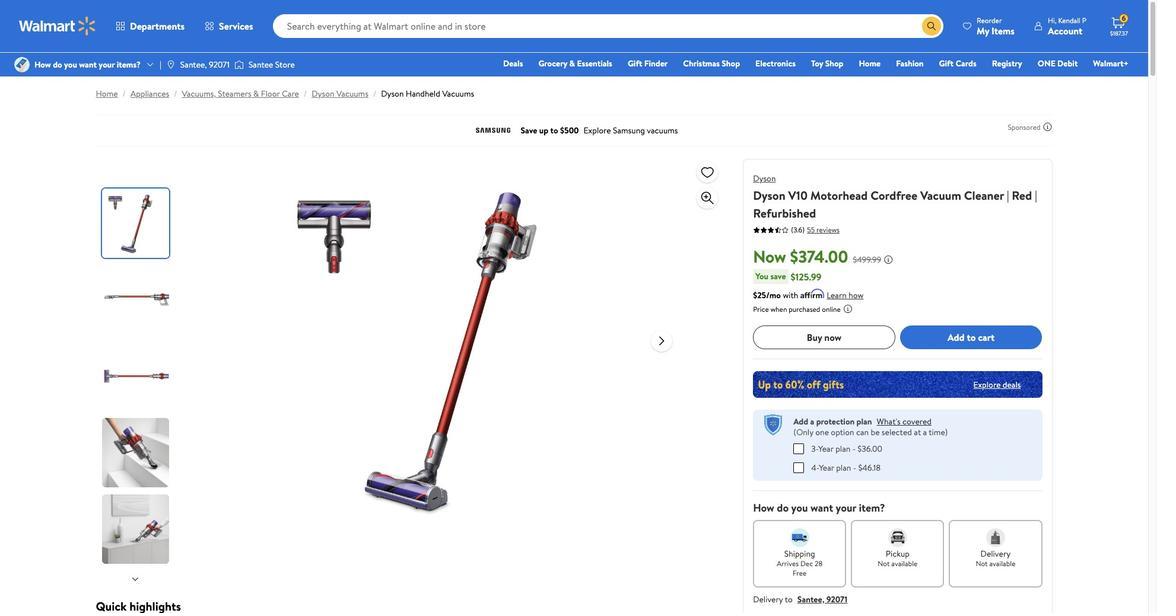 Task type: describe. For each thing, give the bounding box(es) containing it.
up to sixty percent off deals. shop now. image
[[753, 371, 1042, 398]]

home for home
[[859, 58, 881, 69]]

- for $46.18
[[853, 462, 856, 474]]

gift finder
[[628, 58, 668, 69]]

reorder
[[977, 15, 1002, 25]]

add to favorites list, dyson v10 motorhead cordfree vacuum cleaner | red | refurbished image
[[700, 165, 715, 180]]

services button
[[195, 12, 263, 40]]

55
[[807, 225, 815, 235]]

how for how do you want your items?
[[34, 59, 51, 71]]

(only
[[794, 427, 814, 439]]

deals link
[[498, 57, 528, 70]]

 image for santee store
[[234, 59, 244, 71]]

2 / from the left
[[174, 88, 177, 100]]

shop for toy shop
[[825, 58, 844, 69]]

1 vertical spatial 92071
[[826, 594, 848, 606]]

option
[[831, 427, 854, 439]]

dyson vacuums link
[[312, 88, 368, 100]]

dyson handheld vacuums link
[[381, 88, 474, 100]]

explore deals
[[973, 379, 1021, 391]]

cart
[[978, 331, 995, 344]]

1 vertical spatial home link
[[96, 88, 118, 100]]

delivery to santee, 92071
[[753, 594, 848, 606]]

store
[[275, 59, 295, 71]]

save
[[770, 271, 786, 282]]

toy shop
[[811, 58, 844, 69]]

departments
[[130, 20, 185, 33]]

intent image for delivery image
[[986, 528, 1005, 547]]

$36.00
[[858, 443, 882, 455]]

santee, 92071 button
[[797, 594, 848, 606]]

delivery for to
[[753, 594, 783, 606]]

$374.00
[[790, 245, 848, 268]]

item?
[[859, 501, 885, 515]]

28
[[815, 559, 823, 569]]

how for how do you want your item?
[[753, 501, 774, 515]]

1 / from the left
[[123, 88, 126, 100]]

walmart+ link
[[1088, 57, 1134, 70]]

buy now button
[[753, 326, 895, 350]]

one
[[1038, 58, 1056, 69]]

your for items?
[[99, 59, 115, 71]]

$125.99
[[791, 270, 822, 283]]

next media item image
[[655, 334, 669, 348]]

dyson dyson v10 motorhead cordfree vacuum cleaner | red | refurbished
[[753, 173, 1037, 221]]

free
[[793, 568, 807, 578]]

year for 3-
[[818, 443, 834, 455]]

you save $125.99
[[756, 270, 822, 283]]

dyson v10 motorhead cordfree vacuum cleaner | red | refurbished - image 4 of 7 image
[[102, 418, 171, 488]]

now
[[753, 245, 786, 268]]

be
[[871, 427, 880, 439]]

0 horizontal spatial |
[[160, 59, 161, 71]]

4-year plan - $46.18
[[811, 462, 881, 474]]

plan for $36.00
[[836, 443, 851, 455]]

selected
[[882, 427, 912, 439]]

dyson link
[[753, 173, 776, 185]]

essentials
[[577, 58, 612, 69]]

christmas shop link
[[678, 57, 745, 70]]

covered
[[903, 416, 932, 428]]

1 vertical spatial &
[[253, 88, 259, 100]]

electronics link
[[750, 57, 801, 70]]

when
[[771, 304, 787, 315]]

sponsored
[[1008, 122, 1041, 132]]

 image for santee, 92071
[[166, 60, 176, 69]]

dyson v10 motorhead cordfree vacuum cleaner | red | refurbished - image 1 of 7 image
[[102, 189, 171, 258]]

hi,
[[1048, 15, 1057, 25]]

next image image
[[131, 575, 140, 584]]

shop for christmas shop
[[722, 58, 740, 69]]

shipping arrives dec 28 free
[[777, 548, 823, 578]]

do for how do you want your item?
[[777, 501, 789, 515]]

2 horizontal spatial |
[[1035, 188, 1037, 204]]

toy shop link
[[806, 57, 849, 70]]

santee store
[[249, 59, 295, 71]]

dyson up refurbished
[[753, 173, 776, 185]]

purchased
[[789, 304, 820, 315]]

now $374.00
[[753, 245, 848, 268]]

shipping
[[784, 548, 815, 560]]

4 / from the left
[[373, 88, 376, 100]]

santee, 92071
[[180, 59, 230, 71]]

account
[[1048, 24, 1083, 37]]

$187.37
[[1110, 29, 1128, 37]]

0 vertical spatial 92071
[[209, 59, 230, 71]]

3 / from the left
[[304, 88, 307, 100]]

home / appliances / vacuums, steamers & floor care / dyson vacuums / dyson handheld vacuums
[[96, 88, 474, 100]]

explore deals link
[[969, 374, 1026, 396]]

you for how do you want your item?
[[791, 501, 808, 515]]

dyson v10 motorhead cordfree vacuum cleaner | red | refurbished - image 3 of 7 image
[[102, 342, 171, 411]]

with
[[783, 290, 798, 301]]

deals
[[503, 58, 523, 69]]

what's
[[877, 416, 901, 428]]

your for item?
[[836, 501, 856, 515]]

intent image for pickup image
[[888, 528, 907, 547]]

gift cards link
[[934, 57, 982, 70]]

what's covered button
[[877, 416, 932, 428]]

protection
[[816, 416, 855, 428]]

christmas
[[683, 58, 720, 69]]

handheld
[[406, 88, 440, 100]]

1 horizontal spatial |
[[1007, 188, 1009, 204]]

learn how button
[[827, 290, 864, 302]]

1 vacuums from the left
[[336, 88, 368, 100]]

grocery & essentials
[[538, 58, 612, 69]]

dyson v10 motorhead cordfree vacuum cleaner | red | refurbished - image 5 of 7 image
[[102, 495, 171, 564]]

departments button
[[106, 12, 195, 40]]

kendall
[[1058, 15, 1081, 25]]

delivery not available
[[976, 548, 1016, 569]]

vacuums, steamers & floor care link
[[182, 88, 299, 100]]

search icon image
[[927, 21, 936, 31]]

pickup
[[886, 548, 910, 560]]

price
[[753, 304, 769, 315]]

fashion link
[[891, 57, 929, 70]]

add for add a protection plan what's covered (only one option can be selected at a time)
[[794, 416, 808, 428]]

Walmart Site-Wide search field
[[273, 14, 944, 38]]

walmart image
[[19, 17, 96, 36]]

dyson right care
[[312, 88, 334, 100]]

one
[[816, 427, 829, 439]]

grocery & essentials link
[[533, 57, 618, 70]]

dyson v10 motorhead cordfree vacuum cleaner | red | refurbished image
[[262, 159, 642, 539]]

0 vertical spatial &
[[569, 58, 575, 69]]

6 $187.37
[[1110, 13, 1128, 37]]



Task type: locate. For each thing, give the bounding box(es) containing it.
plan for $46.18
[[836, 462, 851, 474]]

1 vertical spatial add
[[794, 416, 808, 428]]

0 vertical spatial year
[[818, 443, 834, 455]]

Search search field
[[273, 14, 944, 38]]

2 vertical spatial plan
[[836, 462, 851, 474]]

0 horizontal spatial home link
[[96, 88, 118, 100]]

do up "shipping"
[[777, 501, 789, 515]]

$25/mo
[[753, 290, 781, 301]]

red
[[1012, 188, 1032, 204]]

santee,
[[180, 59, 207, 71], [797, 594, 824, 606]]

dyson left handheld
[[381, 88, 404, 100]]

0 horizontal spatial home
[[96, 88, 118, 100]]

learn
[[827, 290, 847, 301]]

learn more about strikethrough prices image
[[884, 255, 893, 265]]

want down 4- at the right bottom
[[811, 501, 833, 515]]

refurbished
[[753, 205, 816, 221]]

plan
[[857, 416, 872, 428], [836, 443, 851, 455], [836, 462, 851, 474]]

not inside delivery not available
[[976, 559, 988, 569]]

 image
[[14, 57, 30, 72], [234, 59, 244, 71], [166, 60, 176, 69]]

1 vertical spatial want
[[811, 501, 833, 515]]

one debit
[[1038, 58, 1078, 69]]

1 vertical spatial -
[[853, 462, 856, 474]]

one debit link
[[1032, 57, 1083, 70]]

1 horizontal spatial santee,
[[797, 594, 824, 606]]

/
[[123, 88, 126, 100], [174, 88, 177, 100], [304, 88, 307, 100], [373, 88, 376, 100]]

legal information image
[[843, 304, 853, 314]]

0 vertical spatial add
[[948, 331, 965, 344]]

toy
[[811, 58, 823, 69]]

buy now
[[807, 331, 842, 344]]

plan inside 'add a protection plan what's covered (only one option can be selected at a time)'
[[857, 416, 872, 428]]

not down intent image for delivery
[[976, 559, 988, 569]]

1 not from the left
[[878, 559, 890, 569]]

appliances
[[130, 88, 169, 100]]

1 vertical spatial do
[[777, 501, 789, 515]]

cleaner
[[964, 188, 1004, 204]]

how
[[34, 59, 51, 71], [753, 501, 774, 515]]

available down intent image for delivery
[[990, 559, 1016, 569]]

vacuum
[[920, 188, 961, 204]]

0 vertical spatial your
[[99, 59, 115, 71]]

1 horizontal spatial available
[[990, 559, 1016, 569]]

1 horizontal spatial vacuums
[[442, 88, 474, 100]]

1 horizontal spatial 92071
[[826, 594, 848, 606]]

0 horizontal spatial a
[[810, 416, 814, 428]]

0 vertical spatial delivery
[[981, 548, 1011, 560]]

add to cart
[[948, 331, 995, 344]]

delivery down arrives
[[753, 594, 783, 606]]

add inside 'add a protection plan what's covered (only one option can be selected at a time)'
[[794, 416, 808, 428]]

zoom image modal image
[[700, 191, 715, 205]]

your left item?
[[836, 501, 856, 515]]

(3.6) 55 reviews
[[791, 225, 840, 235]]

your left items? on the left
[[99, 59, 115, 71]]

1 vertical spatial to
[[785, 594, 793, 606]]

ad disclaimer and feedback image
[[1043, 122, 1052, 132]]

1 horizontal spatial &
[[569, 58, 575, 69]]

0 vertical spatial want
[[79, 59, 97, 71]]

| right red
[[1035, 188, 1037, 204]]

pickup not available
[[878, 548, 918, 569]]

0 vertical spatial home link
[[854, 57, 886, 70]]

& left floor
[[253, 88, 259, 100]]

2 gift from the left
[[939, 58, 954, 69]]

gift for gift finder
[[628, 58, 642, 69]]

0 vertical spatial santee,
[[180, 59, 207, 71]]

1 vertical spatial your
[[836, 501, 856, 515]]

1 gift from the left
[[628, 58, 642, 69]]

$46.18
[[858, 462, 881, 474]]

want left items? on the left
[[79, 59, 97, 71]]

gift left cards
[[939, 58, 954, 69]]

floor
[[261, 88, 280, 100]]

1 horizontal spatial not
[[976, 559, 988, 569]]

1 vertical spatial plan
[[836, 443, 851, 455]]

0 horizontal spatial  image
[[14, 57, 30, 72]]

- left $36.00
[[853, 443, 856, 455]]

|
[[160, 59, 161, 71], [1007, 188, 1009, 204], [1035, 188, 1037, 204]]

1 shop from the left
[[722, 58, 740, 69]]

services
[[219, 20, 253, 33]]

registry
[[992, 58, 1022, 69]]

how do you want your item?
[[753, 501, 885, 515]]

you for how do you want your items?
[[64, 59, 77, 71]]

gift for gift cards
[[939, 58, 954, 69]]

delivery inside delivery not available
[[981, 548, 1011, 560]]

0 horizontal spatial not
[[878, 559, 890, 569]]

my
[[977, 24, 989, 37]]

year down "3-year plan - $36.00"
[[819, 462, 834, 474]]

2 vacuums from the left
[[442, 88, 474, 100]]

0 vertical spatial to
[[967, 331, 976, 344]]

-
[[853, 443, 856, 455], [853, 462, 856, 474]]

4-
[[811, 462, 819, 474]]

plan down "3-year plan - $36.00"
[[836, 462, 851, 474]]

cards
[[956, 58, 977, 69]]

items
[[992, 24, 1015, 37]]

not inside pickup not available
[[878, 559, 890, 569]]

1 horizontal spatial shop
[[825, 58, 844, 69]]

add left "one"
[[794, 416, 808, 428]]

0 horizontal spatial to
[[785, 594, 793, 606]]

not down intent image for pickup
[[878, 559, 890, 569]]

/ left vacuums,
[[174, 88, 177, 100]]

1 horizontal spatial add
[[948, 331, 965, 344]]

3-
[[811, 443, 818, 455]]

reviews
[[817, 225, 840, 235]]

santee, up vacuums,
[[180, 59, 207, 71]]

1 vertical spatial year
[[819, 462, 834, 474]]

available for pickup
[[892, 559, 918, 569]]

want
[[79, 59, 97, 71], [811, 501, 833, 515]]

6
[[1122, 13, 1126, 23]]

1 horizontal spatial want
[[811, 501, 833, 515]]

dyson v10 motorhead cordfree vacuum cleaner | red | refurbished - image 2 of 7 image
[[102, 265, 171, 335]]

you
[[756, 271, 769, 282]]

1 horizontal spatial  image
[[166, 60, 176, 69]]

price when purchased online
[[753, 304, 841, 315]]

 image for how do you want your items?
[[14, 57, 30, 72]]

0 horizontal spatial your
[[99, 59, 115, 71]]

gift left finder
[[628, 58, 642, 69]]

year for 4-
[[819, 462, 834, 474]]

0 horizontal spatial delivery
[[753, 594, 783, 606]]

1 horizontal spatial you
[[791, 501, 808, 515]]

0 vertical spatial how
[[34, 59, 51, 71]]

0 horizontal spatial vacuums
[[336, 88, 368, 100]]

wpp logo image
[[763, 415, 784, 436]]

available down intent image for pickup
[[892, 559, 918, 569]]

want for items?
[[79, 59, 97, 71]]

0 horizontal spatial how
[[34, 59, 51, 71]]

cordfree
[[871, 188, 918, 204]]

0 horizontal spatial add
[[794, 416, 808, 428]]

92071
[[209, 59, 230, 71], [826, 594, 848, 606]]

add for add to cart
[[948, 331, 965, 344]]

$499.99
[[853, 254, 881, 266]]

3-year plan - $36.00
[[811, 443, 882, 455]]

you down walmart 'image'
[[64, 59, 77, 71]]

not for delivery
[[976, 559, 988, 569]]

add left cart at right
[[948, 331, 965, 344]]

1 horizontal spatial home
[[859, 58, 881, 69]]

0 horizontal spatial want
[[79, 59, 97, 71]]

electronics
[[755, 58, 796, 69]]

 image down walmart 'image'
[[14, 57, 30, 72]]

a right at
[[923, 427, 927, 439]]

deals
[[1003, 379, 1021, 391]]

1 horizontal spatial how
[[753, 501, 774, 515]]

0 horizontal spatial you
[[64, 59, 77, 71]]

learn how
[[827, 290, 864, 301]]

1 horizontal spatial a
[[923, 427, 927, 439]]

to left cart at right
[[967, 331, 976, 344]]

to left santee, 92071 button
[[785, 594, 793, 606]]

home link down how do you want your items?
[[96, 88, 118, 100]]

delivery for not
[[981, 548, 1011, 560]]

add inside add to cart "button"
[[948, 331, 965, 344]]

1 vertical spatial you
[[791, 501, 808, 515]]

you
[[64, 59, 77, 71], [791, 501, 808, 515]]

online
[[822, 304, 841, 315]]

1 horizontal spatial do
[[777, 501, 789, 515]]

shop right toy
[[825, 58, 844, 69]]

add to cart button
[[900, 326, 1042, 350]]

year down "one"
[[818, 443, 834, 455]]

shop right christmas
[[722, 58, 740, 69]]

vacuums
[[336, 88, 368, 100], [442, 88, 474, 100]]

time)
[[929, 427, 948, 439]]

1 vertical spatial santee,
[[797, 594, 824, 606]]

appliances link
[[130, 88, 169, 100]]

santee, down free
[[797, 594, 824, 606]]

motorhead
[[810, 188, 868, 204]]

| left red
[[1007, 188, 1009, 204]]

home down how do you want your items?
[[96, 88, 118, 100]]

2 available from the left
[[990, 559, 1016, 569]]

arrives
[[777, 559, 799, 569]]

not
[[878, 559, 890, 569], [976, 559, 988, 569]]

available for delivery
[[990, 559, 1016, 569]]

1 horizontal spatial your
[[836, 501, 856, 515]]

affirm image
[[801, 289, 824, 298]]

you up intent image for shipping
[[791, 501, 808, 515]]

/ right dyson vacuums link
[[373, 88, 376, 100]]

gift finder link
[[622, 57, 673, 70]]

0 horizontal spatial 92071
[[209, 59, 230, 71]]

to inside "button"
[[967, 331, 976, 344]]

1 horizontal spatial delivery
[[981, 548, 1011, 560]]

not for pickup
[[878, 559, 890, 569]]

2 horizontal spatial  image
[[234, 59, 244, 71]]

/ right care
[[304, 88, 307, 100]]

0 vertical spatial plan
[[857, 416, 872, 428]]

your
[[99, 59, 115, 71], [836, 501, 856, 515]]

finder
[[644, 58, 668, 69]]

want for item?
[[811, 501, 833, 515]]

home left fashion link
[[859, 58, 881, 69]]

intent image for shipping image
[[790, 528, 809, 547]]

4-Year plan - $46.18 checkbox
[[794, 463, 804, 473]]

home link
[[854, 57, 886, 70], [96, 88, 118, 100]]

available inside delivery not available
[[990, 559, 1016, 569]]

/ left appliances
[[123, 88, 126, 100]]

to for add
[[967, 331, 976, 344]]

1 vertical spatial how
[[753, 501, 774, 515]]

dyson down "dyson" "link"
[[753, 188, 786, 204]]

1 vertical spatial delivery
[[753, 594, 783, 606]]

home link left fashion link
[[854, 57, 886, 70]]

now
[[824, 331, 842, 344]]

0 horizontal spatial available
[[892, 559, 918, 569]]

items?
[[117, 59, 141, 71]]

1 horizontal spatial to
[[967, 331, 976, 344]]

plan down 'option'
[[836, 443, 851, 455]]

2 shop from the left
[[825, 58, 844, 69]]

| up appliances link
[[160, 59, 161, 71]]

(3.6)
[[791, 225, 805, 235]]

shop inside "link"
[[825, 58, 844, 69]]

do down walmart 'image'
[[53, 59, 62, 71]]

& right 'grocery'
[[569, 58, 575, 69]]

1 horizontal spatial home link
[[854, 57, 886, 70]]

fashion
[[896, 58, 924, 69]]

0 vertical spatial you
[[64, 59, 77, 71]]

to for delivery
[[785, 594, 793, 606]]

santee
[[249, 59, 273, 71]]

p
[[1082, 15, 1087, 25]]

how
[[849, 290, 864, 301]]

0 horizontal spatial shop
[[722, 58, 740, 69]]

 image left santee, 92071 on the top of the page
[[166, 60, 176, 69]]

0 horizontal spatial do
[[53, 59, 62, 71]]

1 available from the left
[[892, 559, 918, 569]]

how do you want your items?
[[34, 59, 141, 71]]

0 vertical spatial do
[[53, 59, 62, 71]]

can
[[856, 427, 869, 439]]

plan right 'option'
[[857, 416, 872, 428]]

0 vertical spatial home
[[859, 58, 881, 69]]

do for how do you want your items?
[[53, 59, 62, 71]]

available inside pickup not available
[[892, 559, 918, 569]]

grocery
[[538, 58, 567, 69]]

3-Year plan - $36.00 checkbox
[[794, 444, 804, 454]]

a left "one"
[[810, 416, 814, 428]]

1 horizontal spatial gift
[[939, 58, 954, 69]]

walmart+
[[1093, 58, 1129, 69]]

0 horizontal spatial &
[[253, 88, 259, 100]]

0 horizontal spatial santee,
[[180, 59, 207, 71]]

&
[[569, 58, 575, 69], [253, 88, 259, 100]]

home for home / appliances / vacuums, steamers & floor care / dyson vacuums / dyson handheld vacuums
[[96, 88, 118, 100]]

 image left santee
[[234, 59, 244, 71]]

- left $46.18
[[853, 462, 856, 474]]

gift
[[628, 58, 642, 69], [939, 58, 954, 69]]

0 vertical spatial -
[[853, 443, 856, 455]]

1 vertical spatial home
[[96, 88, 118, 100]]

0 horizontal spatial gift
[[628, 58, 642, 69]]

buy
[[807, 331, 822, 344]]

add a protection plan what's covered (only one option can be selected at a time)
[[794, 416, 948, 439]]

- for $36.00
[[853, 443, 856, 455]]

2 not from the left
[[976, 559, 988, 569]]

delivery down intent image for delivery
[[981, 548, 1011, 560]]



Task type: vqa. For each thing, say whether or not it's contained in the screenshot.
the right Want
yes



